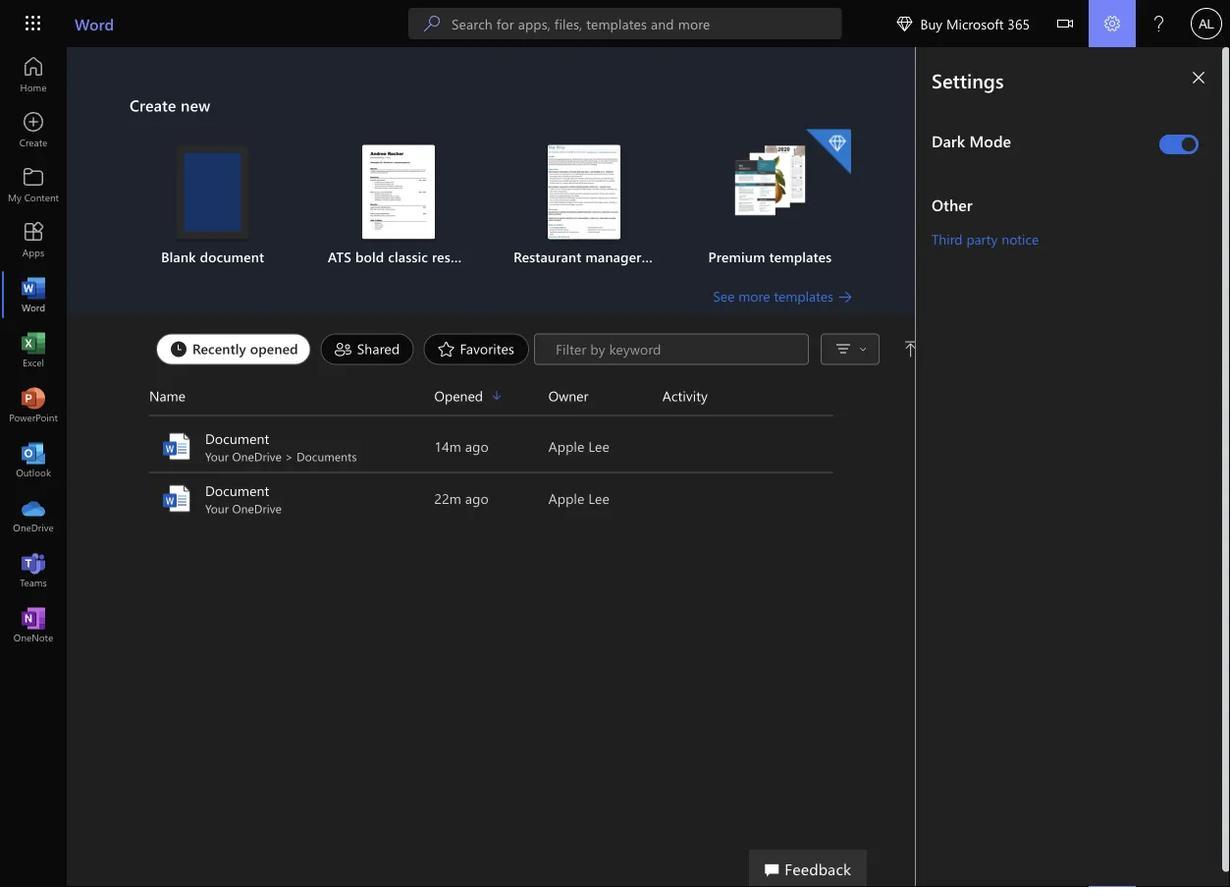 Task type: locate. For each thing, give the bounding box(es) containing it.
 button
[[828, 335, 873, 363]]

apple
[[549, 437, 585, 455], [549, 489, 585, 507]]

document down document your onedrive > documents
[[205, 481, 270, 500]]

templates
[[770, 248, 832, 266], [774, 287, 834, 305]]

1 vertical spatial apple
[[549, 489, 585, 507]]

onedrive for 22m ago
[[232, 500, 282, 516]]

more
[[739, 287, 771, 305]]

dark mode element
[[932, 130, 1152, 151]]

favorites tab
[[419, 333, 534, 365]]

create new
[[130, 94, 211, 115]]

2 document from the top
[[205, 481, 270, 500]]

14m ago
[[435, 437, 489, 455]]

lee for 14m ago
[[589, 437, 610, 455]]

row containing name
[[149, 385, 834, 416]]

name
[[149, 387, 186, 405]]

1 name document cell from the top
[[149, 429, 435, 464]]

recently
[[193, 339, 246, 358]]

name document cell
[[149, 429, 435, 464], [149, 481, 435, 516]]

0 vertical spatial document
[[205, 429, 270, 447]]

lee
[[589, 437, 610, 455], [589, 489, 610, 507]]

1 vertical spatial onedrive
[[232, 500, 282, 516]]

document inside document your onedrive > documents
[[205, 429, 270, 447]]

restaurant
[[514, 248, 582, 266]]

1 vertical spatial templates
[[774, 287, 834, 305]]

1 vertical spatial name document cell
[[149, 481, 435, 516]]

ago
[[466, 437, 489, 455], [466, 489, 489, 507]]

ago for 22m ago
[[466, 489, 489, 507]]

document inside document your onedrive
[[205, 481, 270, 500]]

name button
[[149, 385, 435, 407]]

2 your from the top
[[205, 500, 229, 516]]

0 vertical spatial lee
[[589, 437, 610, 455]]

create
[[130, 94, 176, 115]]

 buy microsoft 365
[[897, 14, 1030, 32]]

2 vertical spatial word image
[[161, 483, 193, 514]]

opened button
[[435, 385, 549, 407]]

list containing blank document
[[130, 127, 854, 286]]

1 document from the top
[[205, 429, 270, 447]]

name document cell for 22m ago
[[149, 481, 435, 516]]

onedrive for 14m ago
[[232, 448, 282, 464]]

resume right classic
[[432, 248, 479, 266]]

owner
[[549, 387, 589, 405]]

blank document
[[161, 248, 264, 266]]

ats bold classic resume element
[[318, 145, 480, 267]]

0 vertical spatial your
[[205, 448, 229, 464]]

0 vertical spatial templates
[[770, 248, 832, 266]]

1 vertical spatial word image
[[161, 431, 193, 462]]

list
[[130, 127, 854, 286]]

2 name document cell from the top
[[149, 481, 435, 516]]

shared
[[357, 339, 400, 358]]

navigation
[[0, 47, 67, 652]]

your inside document your onedrive
[[205, 500, 229, 516]]

settings region
[[858, 47, 1231, 887], [917, 47, 1231, 887]]

word image left document your onedrive
[[161, 483, 193, 514]]

1 lee from the top
[[589, 437, 610, 455]]

word image down the apps icon
[[24, 285, 43, 305]]

ats
[[328, 248, 352, 266]]

document
[[200, 248, 264, 266]]

name document cell down name button at the left top of the page
[[149, 429, 435, 464]]

see more templates
[[713, 287, 834, 305]]

0 vertical spatial name document cell
[[149, 429, 435, 464]]

onedrive left the >
[[232, 448, 282, 464]]

onedrive
[[232, 448, 282, 464], [232, 500, 282, 516]]

list inside create new main content
[[130, 127, 854, 286]]

row inside create new main content
[[149, 385, 834, 416]]

0 vertical spatial apple lee
[[549, 437, 610, 455]]

1 vertical spatial ago
[[466, 489, 489, 507]]

 button
[[1042, 0, 1089, 51]]

templates inside premium templates element
[[770, 248, 832, 266]]

1 vertical spatial your
[[205, 500, 229, 516]]

apps image
[[24, 230, 43, 250]]

onedrive inside document your onedrive
[[232, 500, 282, 516]]

1 vertical spatial apple lee
[[549, 489, 610, 507]]

1 horizontal spatial resume
[[646, 248, 692, 266]]

word image down name
[[161, 431, 193, 462]]

word
[[75, 13, 114, 34]]

1 ago from the top
[[466, 437, 489, 455]]

outlook image
[[24, 450, 43, 470]]


[[860, 345, 867, 353]]

2 onedrive from the top
[[232, 500, 282, 516]]

None search field
[[409, 8, 842, 39]]

displaying 2 out of 4 files. status
[[534, 333, 976, 365]]

documents
[[297, 448, 357, 464]]

other
[[932, 194, 973, 215]]

22m ago
[[435, 489, 489, 507]]

none search field inside "word" "banner"
[[409, 8, 842, 39]]

templates inside 'see more templates' 'button'
[[774, 287, 834, 305]]

0 vertical spatial ago
[[466, 437, 489, 455]]

your
[[205, 448, 229, 464], [205, 500, 229, 516]]

your up document your onedrive
[[205, 448, 229, 464]]

templates up 'see more templates' 'button'
[[770, 248, 832, 266]]

1 apple from the top
[[549, 437, 585, 455]]

resume right "manager"
[[646, 248, 692, 266]]

word banner
[[0, 0, 1231, 51]]

feedback button
[[750, 850, 867, 887]]

ats bold classic resume
[[328, 248, 479, 266]]

owner button
[[549, 385, 663, 407]]

tab list
[[151, 333, 534, 365]]

name document cell down the >
[[149, 481, 435, 516]]

manager
[[586, 248, 642, 266]]

apple lee
[[549, 437, 610, 455], [549, 489, 610, 507]]

dark mode
[[932, 130, 1012, 151]]

row
[[149, 385, 834, 416]]

365
[[1008, 14, 1030, 32]]

your for 14m ago
[[205, 448, 229, 464]]

Search box. Suggestions appear as you type. search field
[[452, 8, 842, 39]]

2 lee from the top
[[589, 489, 610, 507]]

1 resume from the left
[[432, 248, 479, 266]]

tab list containing recently opened
[[151, 333, 534, 365]]

0 horizontal spatial resume
[[432, 248, 479, 266]]

feedback
[[785, 858, 852, 879]]

activity, column 4 of 4 column header
[[663, 385, 834, 407]]

restaurant manager resume element
[[503, 145, 692, 267]]

word image for 14m ago
[[161, 431, 193, 462]]

tab list inside create new main content
[[151, 333, 534, 365]]

1 vertical spatial lee
[[589, 489, 610, 507]]

2 ago from the top
[[466, 489, 489, 507]]

your down document your onedrive > documents
[[205, 500, 229, 516]]

document up document your onedrive
[[205, 429, 270, 447]]

 button
[[900, 335, 976, 363]]

apple lee for 14m ago
[[549, 437, 610, 455]]

document
[[205, 429, 270, 447], [205, 481, 270, 500]]

ago right 22m
[[466, 489, 489, 507]]

my content image
[[24, 175, 43, 194]]

resume
[[432, 248, 479, 266], [646, 248, 692, 266]]

0 vertical spatial apple
[[549, 437, 585, 455]]

onedrive down document your onedrive > documents
[[232, 500, 282, 516]]


[[1058, 16, 1074, 31]]

home image
[[24, 65, 43, 84]]

favorites
[[460, 339, 515, 358]]

recently opened element
[[156, 333, 311, 365]]

your inside document your onedrive > documents
[[205, 448, 229, 464]]

document for 22m ago
[[205, 481, 270, 500]]

1 onedrive from the top
[[232, 448, 282, 464]]

opened
[[435, 387, 483, 405]]

1 your from the top
[[205, 448, 229, 464]]

Filter by keyword text field
[[554, 339, 799, 359]]

ago right 14m
[[466, 437, 489, 455]]

2 apple from the top
[[549, 489, 585, 507]]

apple for 14m ago
[[549, 437, 585, 455]]

1 vertical spatial document
[[205, 481, 270, 500]]

templates right more at top
[[774, 287, 834, 305]]

0 vertical spatial onedrive
[[232, 448, 282, 464]]

blank document element
[[132, 145, 294, 267]]

2 apple lee from the top
[[549, 489, 610, 507]]

1 apple lee from the top
[[549, 437, 610, 455]]

name document cell for 14m ago
[[149, 429, 435, 464]]

ats bold classic resume image
[[362, 145, 435, 239]]

word image
[[24, 285, 43, 305], [161, 431, 193, 462], [161, 483, 193, 514]]

onedrive inside document your onedrive > documents
[[232, 448, 282, 464]]



Task type: describe. For each thing, give the bounding box(es) containing it.
recently opened
[[193, 339, 298, 358]]

see more templates button
[[713, 286, 854, 306]]

create image
[[24, 120, 43, 139]]

22m
[[435, 489, 462, 507]]

create new main content
[[67, 47, 976, 525]]

bold
[[356, 248, 384, 266]]

teams image
[[24, 560, 43, 580]]


[[897, 16, 913, 31]]

classic
[[388, 248, 428, 266]]

word image for 22m ago
[[161, 483, 193, 514]]

14m
[[435, 437, 462, 455]]

onedrive image
[[24, 505, 43, 525]]

2 settings region from the left
[[917, 47, 1231, 887]]

other element
[[932, 194, 1207, 215]]

premium templates element
[[689, 129, 852, 267]]

see
[[713, 287, 735, 305]]

opened
[[250, 339, 298, 358]]

restaurant manager resume
[[514, 248, 692, 266]]

favorites element
[[424, 333, 530, 365]]

settings
[[932, 67, 1004, 93]]

excel image
[[24, 340, 43, 360]]

powerpoint image
[[24, 395, 43, 415]]

new
[[181, 94, 211, 115]]

0 vertical spatial word image
[[24, 285, 43, 305]]

ago for 14m ago
[[466, 437, 489, 455]]

onenote image
[[24, 615, 43, 635]]

2 resume from the left
[[646, 248, 692, 266]]

apple lee for 22m ago
[[549, 489, 610, 507]]

third party notice link
[[932, 229, 1040, 248]]

premium templates
[[709, 248, 832, 266]]

buy
[[921, 14, 943, 32]]

premium templates diamond image
[[806, 129, 852, 174]]

apple for 22m ago
[[549, 489, 585, 507]]

activity
[[663, 387, 708, 405]]

lee for 22m ago
[[589, 489, 610, 507]]

dark
[[932, 130, 966, 151]]


[[904, 341, 920, 357]]

premium templates image
[[734, 145, 807, 218]]

party
[[967, 229, 998, 248]]

third
[[932, 229, 963, 248]]

shared element
[[321, 333, 414, 365]]

microsoft
[[947, 14, 1004, 32]]

1 settings region from the left
[[858, 47, 1231, 887]]

notice
[[1002, 229, 1040, 248]]

document your onedrive
[[205, 481, 282, 516]]

blank
[[161, 248, 196, 266]]

>
[[285, 448, 293, 464]]

your for 22m ago
[[205, 500, 229, 516]]

document your onedrive > documents
[[205, 429, 357, 464]]

shared tab
[[316, 333, 419, 365]]

recently opened tab
[[151, 333, 316, 365]]

al
[[1200, 16, 1215, 31]]

document for 14m ago
[[205, 429, 270, 447]]

restaurant manager resume image
[[548, 145, 621, 239]]

al button
[[1184, 0, 1231, 47]]

mode
[[970, 130, 1012, 151]]

premium
[[709, 248, 766, 266]]

third party notice
[[932, 229, 1040, 248]]



Task type: vqa. For each thing, say whether or not it's contained in the screenshot.
June to the middle
no



